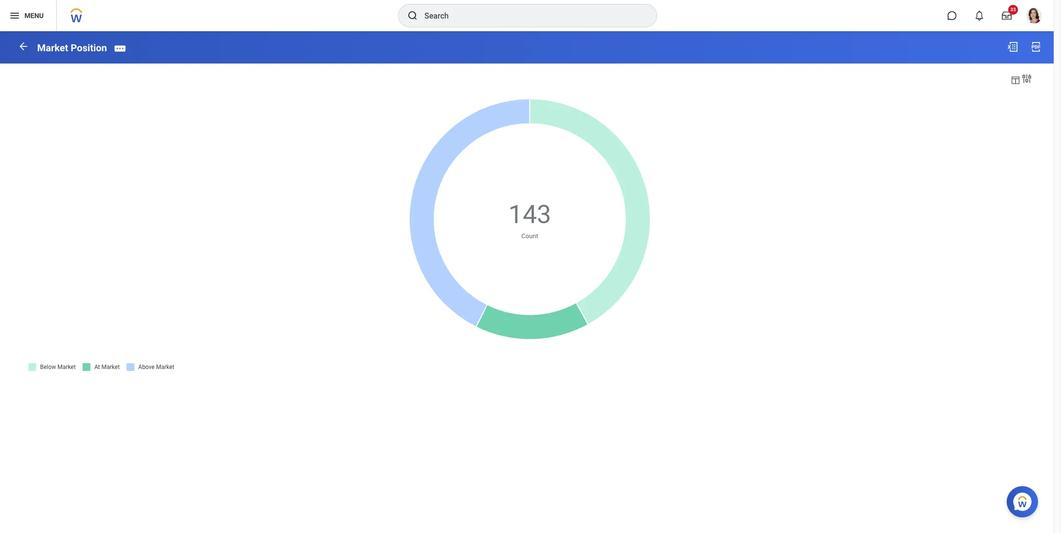 Task type: describe. For each thing, give the bounding box(es) containing it.
market position
[[37, 42, 107, 54]]

search image
[[407, 10, 419, 22]]

notifications large image
[[975, 11, 984, 21]]

export to excel image
[[1007, 41, 1019, 53]]

143 main content
[[0, 31, 1054, 388]]

143 count
[[508, 200, 551, 240]]

33 button
[[996, 5, 1018, 26]]

33
[[1010, 7, 1016, 12]]

count
[[521, 233, 538, 240]]

configure and view chart data image down export to excel image
[[1010, 75, 1021, 85]]

position
[[71, 42, 107, 54]]

menu
[[24, 12, 44, 19]]



Task type: locate. For each thing, give the bounding box(es) containing it.
143
[[508, 200, 551, 230]]

menu button
[[0, 0, 56, 31]]

view printable version (pdf) image
[[1030, 41, 1042, 53]]

inbox large image
[[1002, 11, 1012, 21]]

justify image
[[9, 10, 21, 22]]

previous page image
[[18, 41, 29, 52]]

market
[[37, 42, 68, 54]]

configure and view chart data image down view printable version (pdf) image
[[1021, 73, 1033, 84]]

market position link
[[37, 42, 107, 54]]

profile logan mcneil image
[[1026, 8, 1042, 25]]

Search Workday  search field
[[424, 5, 637, 26]]

143 button
[[508, 198, 553, 232]]

configure and view chart data image
[[1021, 73, 1033, 84], [1010, 75, 1021, 85]]



Task type: vqa. For each thing, say whether or not it's contained in the screenshot.
143 main content
yes



